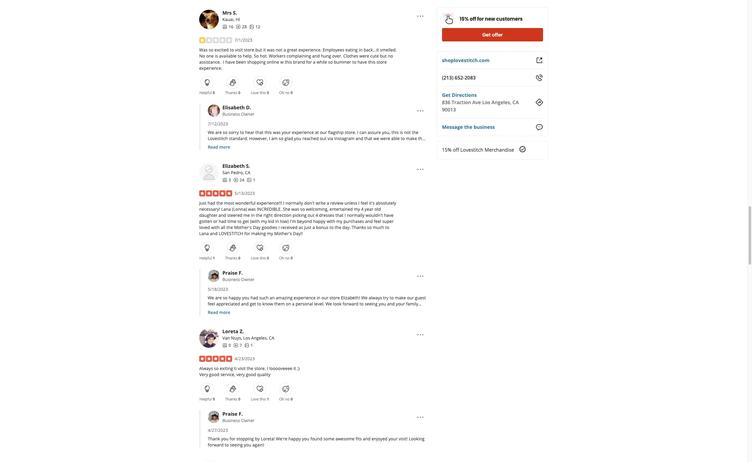 Task type: describe. For each thing, give the bounding box(es) containing it.
in inside '5/18/2023 we are so happy you had such an amazing experience in our store elizabeth! we always try to make our guest feel appreciated and get to know them on a personal level. we look forward to seeing you and your family again soon!'
[[317, 295, 320, 301]]

for down however,
[[253, 142, 259, 148]]

we up "short"
[[295, 142, 302, 148]]

store up help.
[[244, 47, 254, 53]]

f. for elizabeth
[[239, 270, 243, 277]]

your left feedback
[[250, 160, 259, 166]]

no for mrs s.
[[285, 90, 290, 96]]

and down can
[[356, 136, 363, 142]]

so up picking
[[300, 207, 305, 212]]

and up all
[[219, 213, 226, 219]]

i right goodies
[[278, 225, 280, 231]]

0 horizontal spatial have
[[225, 59, 235, 65]]

owner for elizabeth s.
[[241, 277, 255, 283]]

time
[[227, 219, 236, 225]]

helpful for loreta z.
[[199, 397, 212, 403]]

5 star rating image for elizabeth s.
[[199, 191, 232, 197]]

in inside was so excited to visit store but it was not a great experience. employees eating in back...it smelled. no one is available to help. so hot. workers complaining and hung over. clothes were cute but no assistance.  i have been shopping online w this brand for a while so bummer to have this store experience.
[[359, 47, 363, 53]]

and down try
[[387, 302, 395, 307]]

lovestitch down message the business
[[460, 147, 483, 153]]

you left found
[[302, 437, 309, 442]]

van
[[222, 336, 230, 341]]

old
[[375, 207, 381, 212]]

1 vertical spatial experience
[[245, 148, 267, 154]]

are inside '5/18/2023 we are so happy you had such an amazing experience in our store elizabeth! we always try to make our guest feel appreciated and get to know them on a personal level. we look forward to seeing you and your family again soon!'
[[215, 295, 222, 301]]

them
[[274, 302, 285, 307]]

photo of praise f. image for loreta
[[208, 412, 220, 424]]

that down able
[[390, 142, 398, 148]]

personal
[[296, 302, 313, 307]]

to right bonus
[[330, 225, 334, 231]]

kid
[[268, 219, 274, 225]]

store inside '5/18/2023 we are so happy you had such an amazing experience in our store elizabeth! we always try to make our guest feel appreciated and get to know them on a personal level. we look forward to seeing you and your family again soon!'
[[330, 295, 340, 301]]

a right just
[[312, 225, 315, 231]]

15% for 15% off for new customers
[[460, 15, 469, 22]]

day.
[[342, 225, 351, 231]]

store. inside always so exiting ti visit the store. i looooveeee it ;) very good service, very good quality
[[254, 366, 266, 372]]

my left kid
[[261, 219, 267, 225]]

you down however,
[[260, 142, 267, 148]]

angeles, inside get directions 836 traction ave los angeles, ca 90013
[[492, 99, 511, 106]]

1 horizontal spatial mother's
[[274, 231, 292, 237]]

loreta z. link
[[222, 329, 244, 335]]

mishap
[[348, 142, 362, 148]]

more for elisabeth d.
[[219, 144, 230, 150]]

get for get offer
[[482, 31, 491, 38]]

the inside button
[[464, 124, 472, 131]]

1 horizontal spatial feel
[[361, 201, 368, 206]]

3
[[229, 177, 231, 183]]

no inside was so excited to visit store but it was not a great experience. employees eating in back...it smelled. no one is available to help. so hot. workers complaining and hung over. clothes were cute but no assistance.  i have been shopping online w this brand for a while so bummer to have this store experience.
[[388, 53, 393, 59]]

smelled.
[[380, 47, 397, 53]]

a inside '5/18/2023 we are so happy you had such an amazing experience in our store elizabeth! we always try to make our guest feel appreciated and get to know them on a personal level. we look forward to seeing you and your family again soon!'
[[292, 302, 295, 307]]

5/13/2023
[[235, 191, 255, 197]]

a left great
[[284, 47, 286, 53]]

out inside the "we are so sorry to hear that this was your experience at our flagship store. i can assure you, this is not the lovestitch standard. however, i am so glad you reached out via instagram and that we were able to make the situation a little better for you in some way. we truly apologize for the mishap and promise that your next lovestitch in-store experience will be nothing short of perfection!"
[[320, 136, 327, 142]]

oh no 0 for elizabeth s.
[[279, 256, 293, 261]]

hot.
[[260, 53, 268, 59]]

that inside just had the most wonderful experience!!! i normally don't write a review unless i feel it's absolutely necessary! lana (lonna) was incredible. she was so welcoming, entertained my 4 year old daughter and steered me in the right direction picking out 4 dresses that i normally wouldn't have gotten or had time to get (with my kid in tow) i'm beyond happy with my purchases and feel super loved with all the mother's day goodies i received as just a bonus to the day. thanks so much to lana and lovestitch for making my mother's day!!
[[335, 213, 344, 219]]

not inside was so excited to visit store but it was not a great experience. employees eating in back...it smelled. no one is available to help. so hot. workers complaining and hung over. clothes were cute but no assistance.  i have been shopping online w this brand for a while so bummer to have this store experience.
[[276, 47, 282, 53]]

found
[[310, 437, 322, 442]]

get for get directions 836 traction ave los angeles, ca 90013
[[442, 92, 451, 99]]

direction
[[274, 213, 292, 219]]

photos element for elizabeth s.
[[247, 177, 255, 183]]

praise f. business owner for elizabeth
[[222, 270, 255, 283]]

your inside 4/27/2023 thank you for stopping by loreta! we're happy you found some awesome fits and enjoyed your visit! looking forward to seeing you again!
[[389, 437, 398, 442]]

make inside the "we are so sorry to hear that this was your experience at our flagship store. i can assure you, this is not the lovestitch standard. however, i am so glad you reached out via instagram and that we were able to make the situation a little better for you in some way. we truly apologize for the mishap and promise that your next lovestitch in-store experience will be nothing short of perfection!"
[[406, 136, 417, 142]]

1 horizontal spatial but
[[380, 53, 387, 59]]

us
[[329, 160, 334, 166]]

16 review v2 image for elizabeth
[[233, 178, 238, 183]]

am
[[271, 136, 278, 142]]

elisabeth
[[222, 104, 245, 111]]

w
[[280, 59, 284, 65]]

1 vertical spatial 4
[[316, 213, 318, 219]]

reviews element for mrs
[[236, 24, 247, 30]]

read more button for praise
[[208, 310, 230, 316]]

oh for elizabeth s.
[[279, 256, 284, 261]]

ca inside 'loreta z. van nuys, los angeles, ca'
[[269, 336, 274, 341]]

while
[[317, 59, 327, 65]]

that up however,
[[255, 130, 263, 136]]

a inside the "we are so sorry to hear that this was your experience at our flagship store. i can assure you, this is not the lovestitch standard. however, i am so glad you reached out via instagram and that we were able to make the situation a little better for you in some way. we truly apologize for the mishap and promise that your next lovestitch in-store experience will be nothing short of perfection!"
[[226, 142, 229, 148]]

1 good from the left
[[209, 372, 219, 378]]

experience for your
[[292, 130, 314, 136]]

just
[[199, 201, 207, 206]]

in right me
[[251, 213, 255, 219]]

business
[[474, 124, 495, 131]]

you left such
[[242, 295, 249, 301]]

s. for mrs s.
[[233, 9, 237, 16]]

make inside '5/18/2023 we are so happy you had such an amazing experience in our store elizabeth! we always try to make our guest feel appreciated and get to know them on a personal level. we look forward to seeing you and your family again soon!'
[[395, 295, 406, 301]]

no for loreta z.
[[285, 397, 290, 403]]

much
[[373, 225, 384, 231]]

we down 7/12/2023
[[208, 130, 214, 136]]

assure
[[368, 130, 381, 136]]

menu image for elizabeth s.
[[417, 166, 424, 173]]

my down goodies
[[267, 231, 273, 237]]

0 horizontal spatial with
[[211, 225, 220, 231]]

to right able
[[401, 136, 405, 142]]

promise
[[372, 142, 389, 148]]

your down able
[[399, 142, 408, 148]]

reviews element for elizabeth
[[233, 177, 244, 183]]

so right am
[[279, 136, 283, 142]]

0 horizontal spatial normally
[[286, 201, 303, 206]]

1 horizontal spatial normally
[[347, 213, 365, 219]]

in right kid
[[275, 219, 279, 225]]

and down the loved
[[210, 231, 218, 237]]

1 vertical spatial had
[[219, 219, 226, 225]]

0 vertical spatial lana
[[221, 207, 231, 212]]

business for elizabeth
[[222, 277, 240, 283]]

always
[[199, 366, 213, 372]]

helpful 1
[[199, 256, 215, 261]]

and right appreciated
[[241, 302, 249, 307]]

16 friends v2 image for elizabeth
[[222, 178, 227, 183]]

2 good from the left
[[246, 372, 256, 378]]

0 vertical spatial with
[[327, 219, 335, 225]]

5/18/2023 we are so happy you had such an amazing experience in our store elizabeth! we always try to make our guest feel appreciated and get to know them on a personal level. we look forward to seeing you and your family again soon!
[[208, 287, 426, 313]]

by
[[255, 437, 260, 442]]

was inside was so excited to visit store but it was not a great experience. employees eating in back...it smelled. no one is available to help. so hot. workers complaining and hung over. clothes were cute but no assistance.  i have been shopping online w this brand for a while so bummer to have this store experience.
[[267, 47, 275, 53]]

the up (with
[[256, 213, 262, 219]]

elizabeth s. link
[[222, 163, 250, 170]]

super
[[382, 219, 394, 225]]

you down try
[[379, 302, 386, 307]]

we left always
[[361, 295, 368, 301]]

happy inside '5/18/2023 we are so happy you had such an amazing experience in our store elizabeth! we always try to make our guest feel appreciated and get to know them on a personal level. we look forward to seeing you and your family again soon!'
[[229, 295, 241, 301]]

amazing
[[276, 295, 293, 301]]

1 vertical spatial lana
[[199, 231, 209, 237]]

0 horizontal spatial we
[[221, 160, 227, 166]]

more for praise f.
[[219, 310, 230, 316]]

that right hope
[[300, 160, 308, 166]]

loved
[[199, 225, 210, 231]]

to down 'super'
[[385, 225, 389, 231]]

1 vertical spatial feel
[[374, 219, 381, 225]]

right
[[263, 213, 273, 219]]

for inside just had the most wonderful experience!!! i normally don't write a review unless i feel it's absolutely necessary! lana (lonna) was incredible. she was so welcoming, entertained my 4 year old daughter and steered me in the right direction picking out 4 dresses that i normally wouldn't have gotten or had time to get (with my kid in tow) i'm beyond happy with my purchases and feel super loved with all the mother's day goodies i received as just a bonus to the day. thanks so much to lana and lovestitch for making my mother's day!!
[[244, 231, 250, 237]]

unless
[[344, 201, 357, 206]]

friends element for mrs
[[222, 24, 233, 30]]

thanks 0 for elizabeth
[[225, 256, 240, 261]]

your inside '5/18/2023 we are so happy you had such an amazing experience in our store elizabeth! we always try to make our guest feel appreciated and get to know them on a personal level. we look forward to seeing you and your family again soon!'
[[396, 302, 405, 307]]

gotten
[[199, 219, 212, 225]]

1 vertical spatial experience.
[[199, 65, 222, 71]]

message
[[442, 124, 463, 131]]

shopping
[[247, 59, 266, 65]]

service,
[[220, 372, 235, 378]]

had inside '5/18/2023 we are so happy you had such an amazing experience in our store elizabeth! we always try to make our guest feel appreciated and get to know them on a personal level. we look forward to seeing you and your family again soon!'
[[251, 295, 258, 301]]

praise for loreta
[[222, 411, 237, 418]]

i up she
[[283, 201, 284, 206]]

to up been
[[238, 53, 242, 59]]

the down instagram
[[340, 142, 346, 148]]

24 message v2 image
[[536, 124, 543, 131]]

1 horizontal spatial have
[[358, 59, 367, 65]]

read more button for elisabeth
[[208, 144, 230, 150]]

my down unless
[[354, 207, 360, 212]]

photo of praise f. image for elizabeth
[[208, 270, 220, 283]]

f. for loreta
[[239, 411, 243, 418]]

stopping
[[236, 437, 254, 442]]

the right near
[[382, 160, 389, 166]]

the left most
[[216, 201, 223, 206]]

0 vertical spatial 4
[[361, 207, 364, 212]]

message the business button
[[442, 124, 495, 131]]

my up day.
[[336, 219, 342, 225]]

lovestitch up situation
[[208, 136, 228, 142]]

perfection!
[[316, 148, 337, 154]]

clothes
[[343, 53, 358, 59]]

(1 reaction) element for love this 1
[[267, 397, 269, 403]]

;)
[[297, 366, 300, 372]]

reached
[[303, 136, 319, 142]]

we inside the "we are so sorry to hear that this was your experience at our flagship store. i can assure you, this is not the lovestitch standard. however, i am so glad you reached out via instagram and that we were able to make the situation a little better for you in some way. we truly apologize for the mishap and promise that your next lovestitch in-store experience will be nothing short of perfection!"
[[373, 136, 379, 142]]

the left day.
[[335, 225, 341, 231]]

elizabeth
[[222, 163, 245, 170]]

however,
[[249, 136, 268, 142]]

for inside was so excited to visit store but it was not a great experience. employees eating in back...it smelled. no one is available to help. so hot. workers complaining and hung over. clothes were cute but no assistance.  i have been shopping online w this brand for a while so bummer to have this store experience.
[[306, 59, 312, 65]]

short
[[299, 148, 309, 154]]

love for mrs s.
[[251, 90, 259, 96]]

5 star rating image for loreta z.
[[199, 356, 232, 363]]

2 menu image from the top
[[417, 107, 424, 115]]

our up family
[[407, 295, 414, 301]]

no for elizabeth s.
[[285, 256, 290, 261]]

read more for elisabeth
[[208, 144, 230, 150]]

loreta
[[222, 329, 238, 335]]

incredible.
[[257, 207, 282, 212]]

get inside '5/18/2023 we are so happy you had such an amazing experience in our store elizabeth! we always try to make our guest feel appreciated and get to know them on a personal level. we look forward to seeing you and your family again soon!'
[[250, 302, 256, 307]]

los inside 'loreta z. van nuys, los angeles, ca'
[[243, 336, 250, 341]]

0 horizontal spatial had
[[208, 201, 215, 206]]

to down such
[[257, 302, 261, 307]]

menu image for mrs s.
[[417, 12, 424, 20]]

customers
[[496, 15, 523, 22]]

excited
[[214, 47, 229, 53]]

16 photos v2 image for elizabeth s.
[[247, 178, 252, 183]]

store inside the "we are so sorry to hear that this was your experience at our flagship store. i can assure you, this is not the lovestitch standard. however, i am so glad you reached out via instagram and that we were able to make the situation a little better for you in some way. we truly apologize for the mishap and promise that your next lovestitch in-store experience will be nothing short of perfection!"
[[234, 148, 244, 154]]

to down the clothes on the left of page
[[352, 59, 356, 65]]

photo of loreta z. image
[[199, 329, 219, 348]]

will
[[269, 148, 275, 154]]

to up 'standard.'
[[240, 130, 244, 136]]

so left much
[[367, 225, 372, 231]]

4/23/2023
[[235, 356, 255, 362]]

and inside was so excited to visit store but it was not a great experience. employees eating in back...it smelled. no one is available to help. so hot. workers complaining and hung over. clothes were cute but no assistance.  i have been shopping online w this brand for a while so bummer to have this store experience.
[[312, 53, 320, 59]]

looking
[[409, 437, 425, 442]]

that down can
[[364, 136, 372, 142]]

and down wouldn't
[[365, 219, 373, 225]]

via
[[328, 136, 333, 142]]

24 external link v2 image
[[536, 57, 543, 64]]

day!!
[[293, 231, 303, 237]]

0 inside friends element
[[229, 343, 231, 349]]

was up picking
[[291, 207, 299, 212]]

business for mrs
[[222, 111, 240, 117]]

message the business
[[442, 124, 495, 131]]

some inside 4/27/2023 thank you for stopping by loreta! we're happy you found some awesome fits and enjoyed your visit! looking forward to seeing you again!
[[323, 437, 334, 442]]

in inside the "we are so sorry to hear that this was your experience at our flagship store. i can assure you, this is not the lovestitch standard. however, i am so glad you reached out via instagram and that we were able to make the situation a little better for you in some way. we truly apologize for the mishap and promise that your next lovestitch in-store experience will be nothing short of perfection!"
[[268, 142, 272, 148]]

very
[[199, 372, 208, 378]]

thanks 0 for mrs
[[225, 90, 240, 96]]

to up available
[[230, 47, 234, 53]]

0 vertical spatial experience.
[[299, 47, 322, 53]]

d.
[[246, 104, 251, 111]]

a right write
[[327, 201, 329, 206]]

online
[[267, 59, 279, 65]]

the up next
[[412, 130, 418, 136]]

loreta z. van nuys, los angeles, ca
[[222, 329, 274, 341]]

at
[[315, 130, 319, 136]]

be
[[276, 148, 281, 154]]

another
[[335, 160, 351, 166]]

you,
[[382, 130, 390, 136]]

photos element for mrs s.
[[249, 24, 260, 30]]

store down "cute"
[[377, 59, 387, 65]]

helpful 0 for elisabeth
[[199, 90, 215, 96]]

seeing inside 4/27/2023 thank you for stopping by loreta! we're happy you found some awesome fits and enjoyed your visit! looking forward to seeing you again!
[[230, 443, 243, 449]]

oh no 0 for loreta z.
[[279, 397, 293, 403]]

photo of mrs s. image
[[199, 10, 219, 29]]

complaining
[[287, 53, 311, 59]]

been
[[236, 59, 246, 65]]

836
[[442, 99, 450, 106]]

i left can
[[357, 130, 358, 136]]

soon!
[[220, 308, 231, 313]]

24
[[240, 177, 244, 183]]

helpful 0 for praise
[[199, 397, 215, 403]]

praise for elizabeth
[[222, 270, 237, 277]]

we are so sorry to hear that this was your experience at our flagship store. i can assure you, this is not the lovestitch standard. however, i am so glad you reached out via instagram and that we were able to make the situation a little better for you in some way. we truly apologize for the mishap and promise that your next lovestitch in-store experience will be nothing short of perfection!
[[208, 130, 425, 154]]

in left near
[[367, 160, 371, 166]]

our for level.
[[322, 295, 328, 301]]

0 vertical spatial but
[[255, 47, 262, 53]]

was up me
[[248, 207, 256, 212]]

and left hope
[[280, 160, 287, 166]]

the up lovestitch at the left of page
[[226, 225, 233, 231]]

little
[[230, 142, 238, 148]]

over.
[[332, 53, 342, 59]]

appreciate
[[228, 160, 249, 166]]

ca inside elizabeth s. san pedro, ca
[[245, 170, 250, 176]]

write
[[316, 201, 326, 206]]

for left new
[[477, 15, 484, 22]]

(213) 652-2083
[[442, 74, 476, 81]]

praise f. business owner for loreta
[[222, 411, 255, 424]]

it inside was so excited to visit store but it was not a great experience. employees eating in back...it smelled. no one is available to help. so hot. workers complaining and hung over. clothes were cute but no assistance.  i have been shopping online w this brand for a while so bummer to have this store experience.
[[263, 47, 266, 53]]

get inside just had the most wonderful experience!!! i normally don't write a review unless i feel it's absolutely necessary! lana (lonna) was incredible. she was so welcoming, entertained my 4 year old daughter and steered me in the right direction picking out 4 dresses that i normally wouldn't have gotten or had time to get (with my kid in tow) i'm beyond happy with my purchases and feel super loved with all the mother's day goodies i received as just a bonus to the day. thanks so much to lana and lovestitch for making my mother's day!!
[[243, 219, 249, 225]]

or
[[213, 219, 218, 225]]

you down stopping
[[244, 443, 251, 449]]

of
[[310, 148, 314, 154]]

beyond
[[297, 219, 312, 225]]

near
[[372, 160, 381, 166]]

to right 'time'
[[238, 219, 242, 225]]

business for loreta
[[222, 418, 240, 424]]

offer
[[492, 31, 503, 38]]

was
[[199, 47, 208, 53]]

always so exiting ti visit the store. i looooveeee it ;) very good service, very good quality
[[199, 366, 300, 378]]

friends element for elizabeth
[[222, 177, 231, 183]]

24 directions v2 image
[[536, 99, 543, 106]]

so left sorry
[[223, 130, 228, 136]]

helpful for elizabeth s.
[[199, 256, 212, 261]]

your up "glad"
[[282, 130, 291, 136]]

oh for mrs s.
[[279, 90, 284, 96]]

thanks 0 for loreta
[[225, 397, 240, 403]]

nothing
[[282, 148, 298, 154]]

appreciated
[[216, 302, 240, 307]]

just had the most wonderful experience!!! i normally don't write a review unless i feel it's absolutely necessary! lana (lonna) was incredible. she was so welcoming, entertained my 4 year old daughter and steered me in the right direction picking out 4 dresses that i normally wouldn't have gotten or had time to get (with my kid in tow) i'm beyond happy with my purchases and feel super loved with all the mother's day goodies i received as just a bonus to the day. thanks so much to lana and lovestitch for making my mother's day!!
[[199, 201, 396, 237]]

feel inside '5/18/2023 we are so happy you had such an amazing experience in our store elizabeth! we always try to make our guest feel appreciated and get to know them on a personal level. we look forward to seeing you and your family again soon!'
[[208, 302, 215, 307]]

0 vertical spatial mother's
[[234, 225, 252, 231]]

all
[[221, 225, 225, 231]]

read more for praise
[[208, 310, 230, 316]]

is for not
[[400, 130, 403, 136]]



Task type: locate. For each thing, give the bounding box(es) containing it.
seeing inside '5/18/2023 we are so happy you had such an amazing experience in our store elizabeth! we always try to make our guest feel appreciated and get to know them on a personal level. we look forward to seeing you and your family again soon!'
[[365, 302, 378, 307]]

feel up much
[[374, 219, 381, 225]]

los down "z."
[[243, 336, 250, 341]]

i left am
[[269, 136, 270, 142]]

1 menu image from the top
[[417, 12, 424, 20]]

was up am
[[273, 130, 281, 136]]

2 oh no 0 from the top
[[279, 256, 293, 261]]

los
[[482, 99, 490, 106], [243, 336, 250, 341]]

making
[[251, 231, 266, 237]]

reviews element containing 7
[[233, 343, 242, 349]]

0 vertical spatial some
[[273, 142, 284, 148]]

experience up 'reached'
[[292, 130, 314, 136]]

16 review v2 image for loreta
[[233, 344, 238, 348]]

s.
[[233, 9, 237, 16], [246, 163, 250, 170]]

2 vertical spatial reviews element
[[233, 343, 242, 349]]

our inside the "we are so sorry to hear that this was your experience at our flagship store. i can assure you, this is not the lovestitch standard. however, i am so glad you reached out via instagram and that we were able to make the situation a little better for you in some way. we truly apologize for the mishap and promise that your next lovestitch in-store experience will be nothing short of perfection!"
[[320, 130, 327, 136]]

1 vertical spatial get
[[250, 302, 256, 307]]

0 vertical spatial ca
[[513, 99, 519, 106]]

new
[[485, 15, 495, 22]]

store up look
[[330, 295, 340, 301]]

visit inside was so excited to visit store but it was not a great experience. employees eating in back...it smelled. no one is available to help. so hot. workers complaining and hung over. clothes were cute but no assistance.  i have been shopping online w this brand for a while so bummer to have this store experience.
[[235, 47, 243, 53]]

love this 0 down making
[[251, 256, 269, 261]]

1 horizontal spatial 15%
[[460, 15, 469, 22]]

1 oh no 0 from the top
[[279, 90, 293, 96]]

some inside the "we are so sorry to hear that this was your experience at our flagship store. i can assure you, this is not the lovestitch standard. however, i am so glad you reached out via instagram and that we were able to make the situation a little better for you in some way. we truly apologize for the mishap and promise that your next lovestitch in-store experience will be nothing short of perfection!"
[[273, 142, 284, 148]]

1 read more from the top
[[208, 144, 230, 150]]

1 vertical spatial reviews element
[[233, 177, 244, 183]]

the right able
[[418, 136, 425, 142]]

2 16 friends v2 image from the top
[[222, 344, 227, 348]]

16 photos v2 image
[[249, 24, 254, 29], [247, 178, 252, 183], [244, 344, 249, 348]]

experience for amazing
[[294, 295, 316, 301]]

16 photos v2 image for loreta z.
[[244, 344, 249, 348]]

1 vertical spatial praise f. business owner
[[222, 411, 255, 424]]

level.
[[314, 302, 324, 307]]

thanks down purchases
[[352, 225, 366, 231]]

and right mishap on the top left of the page
[[363, 142, 371, 148]]

1 vertical spatial it
[[293, 366, 296, 372]]

more down appreciated
[[219, 310, 230, 316]]

1 horizontal spatial were
[[380, 136, 390, 142]]

0 horizontal spatial is
[[215, 53, 218, 59]]

1 vertical spatial out
[[308, 213, 314, 219]]

were inside the "we are so sorry to hear that this was your experience at our flagship store. i can assure you, this is not the lovestitch standard. however, i am so glad you reached out via instagram and that we were able to make the situation a little better for you in some way. we truly apologize for the mishap and promise that your next lovestitch in-store experience will be nothing short of perfection!"
[[380, 136, 390, 142]]

1 friends element from the top
[[222, 24, 233, 30]]

thanks for elizabeth s.
[[225, 256, 237, 261]]

had left such
[[251, 295, 258, 301]]

1 vertical spatial (1 reaction) element
[[267, 397, 269, 403]]

angeles, inside 'loreta z. van nuys, los angeles, ca'
[[251, 336, 268, 341]]

kauai,
[[222, 17, 235, 22]]

just
[[304, 225, 311, 231]]

family
[[406, 302, 418, 307]]

store
[[244, 47, 254, 53], [377, 59, 387, 65], [234, 148, 244, 154], [330, 295, 340, 301]]

read more up again,
[[208, 144, 230, 150]]

reviews element down pedro,
[[233, 177, 244, 183]]

1 vertical spatial 16 friends v2 image
[[222, 344, 227, 348]]

love this 0 for d.
[[251, 90, 269, 96]]

praise f. business owner
[[222, 270, 255, 283], [222, 411, 255, 424]]

s. up hi
[[233, 9, 237, 16]]

exiting
[[220, 366, 233, 372]]

1 horizontal spatial we
[[373, 136, 379, 142]]

cute
[[370, 53, 379, 59]]

2 vertical spatial photos element
[[244, 343, 253, 349]]

4
[[361, 207, 364, 212], [316, 213, 318, 219]]

2 praise f. business owner from the top
[[222, 411, 255, 424]]

0 horizontal spatial were
[[359, 53, 369, 59]]

experience.
[[299, 47, 322, 53], [199, 65, 222, 71]]

1 horizontal spatial good
[[246, 372, 256, 378]]

but down the 'smelled.'
[[380, 53, 387, 59]]

0 horizontal spatial lana
[[199, 231, 209, 237]]

a left while at the left top of the page
[[313, 59, 315, 65]]

friends element containing 3
[[222, 177, 231, 183]]

helpful for mrs s.
[[199, 90, 212, 96]]

happy
[[313, 219, 326, 225], [229, 295, 241, 301], [288, 437, 301, 442]]

1 vertical spatial we
[[221, 160, 227, 166]]

friends element containing 0
[[222, 343, 231, 349]]

year
[[365, 207, 373, 212]]

1 vertical spatial store.
[[254, 366, 266, 372]]

store down the little
[[234, 148, 244, 154]]

s. right elizabeth on the top of the page
[[246, 163, 250, 170]]

forward inside '5/18/2023 we are so happy you had such an amazing experience in our store elizabeth! we always try to make our guest feel appreciated and get to know them on a personal level. we look forward to seeing you and your family again soon!'
[[343, 302, 358, 307]]

2 5 star rating image from the top
[[199, 356, 232, 363]]

lovestitch down situation
[[208, 148, 228, 154]]

3 friends element from the top
[[222, 343, 231, 349]]

that down entertained
[[335, 213, 344, 219]]

read more down appreciated
[[208, 310, 230, 316]]

0 vertical spatial 16 review v2 image
[[233, 178, 238, 183]]

were down back...it at the top
[[359, 53, 369, 59]]

1 vertical spatial owner
[[241, 277, 255, 283]]

i up 'quality'
[[267, 366, 268, 372]]

1 horizontal spatial ca
[[269, 336, 274, 341]]

3 helpful from the top
[[199, 397, 212, 403]]

2 f. from the top
[[239, 411, 243, 418]]

0 vertical spatial visit
[[235, 47, 243, 53]]

make
[[406, 136, 417, 142], [395, 295, 406, 301]]

is
[[215, 53, 218, 59], [400, 130, 403, 136]]

was up workers
[[267, 47, 275, 53]]

1 horizontal spatial forward
[[343, 302, 358, 307]]

7/1/2023
[[235, 37, 252, 43]]

hope
[[288, 160, 299, 166]]

2 vertical spatial owner
[[241, 418, 255, 424]]

have inside just had the most wonderful experience!!! i normally don't write a review unless i feel it's absolutely necessary! lana (lonna) was incredible. she was so welcoming, entertained my 4 year old daughter and steered me in the right direction picking out 4 dresses that i normally wouldn't have gotten or had time to get (with my kid in tow) i'm beyond happy with my purchases and feel super loved with all the mother's day goodies i received as just a bonus to the day. thanks so much to lana and lovestitch for making my mother's day!!
[[384, 213, 394, 219]]

photos element right 24
[[247, 177, 255, 183]]

1 owner from the top
[[241, 111, 255, 117]]

0 horizontal spatial off
[[453, 147, 459, 153]]

3 oh from the top
[[279, 397, 284, 403]]

1 photo of praise f. image from the top
[[208, 270, 220, 283]]

3 menu image from the top
[[417, 414, 424, 422]]

0 vertical spatial oh
[[279, 90, 284, 96]]

1 vertical spatial photo of praise f. image
[[208, 412, 220, 424]]

1 vertical spatial is
[[400, 130, 403, 136]]

for right brand
[[306, 59, 312, 65]]

you right "glad"
[[294, 136, 301, 142]]

0 horizontal spatial feel
[[208, 302, 215, 307]]

read
[[208, 144, 218, 150], [208, 310, 218, 316]]

0 vertical spatial reviews element
[[236, 24, 247, 30]]

were inside was so excited to visit store but it was not a great experience. employees eating in back...it smelled. no one is available to help. so hot. workers complaining and hung over. clothes were cute but no assistance.  i have been shopping online w this brand for a while so bummer to have this store experience.
[[359, 53, 369, 59]]

photo of elisabeth d. image
[[208, 105, 220, 117]]

0 vertical spatial f.
[[239, 270, 243, 277]]

flagship
[[328, 130, 344, 136]]

15%
[[460, 15, 469, 22], [442, 147, 452, 153]]

try
[[383, 295, 389, 301]]

2 owner from the top
[[241, 277, 255, 283]]

1 horizontal spatial not
[[404, 130, 411, 136]]

experience down however,
[[245, 148, 267, 154]]

forward down 'elizabeth!'
[[343, 302, 358, 307]]

back...it
[[364, 47, 379, 53]]

so inside '5/18/2023 we are so happy you had such an amazing experience in our store elizabeth! we always try to make our guest feel appreciated and get to know them on a personal level. we look forward to seeing you and your family again soon!'
[[223, 295, 228, 301]]

2 oh from the top
[[279, 256, 284, 261]]

oh no 0 for mrs s.
[[279, 90, 293, 96]]

1 vertical spatial visit
[[238, 366, 246, 372]]

1 vertical spatial read more
[[208, 310, 230, 316]]

(with
[[250, 219, 260, 225]]

we up san
[[221, 160, 227, 166]]

photos element containing 12
[[249, 24, 260, 30]]

love for loreta z.
[[251, 397, 259, 403]]

1 helpful from the top
[[199, 90, 212, 96]]

0 vertical spatial are
[[215, 130, 222, 136]]

make right try
[[395, 295, 406, 301]]

s. inside mrs s. kauai, hi
[[233, 9, 237, 16]]

(1 reaction) element
[[213, 256, 215, 261], [267, 397, 269, 403]]

hung
[[321, 53, 331, 59]]

for left stopping
[[230, 437, 235, 442]]

0 vertical spatial we
[[373, 136, 379, 142]]

forward inside 4/27/2023 thank you for stopping by loreta! we're happy you found some awesome fits and enjoyed your visit! looking forward to seeing you again!
[[208, 443, 224, 449]]

shoplovestitch.com link
[[442, 57, 490, 64]]

purchases
[[344, 219, 364, 225]]

experience!!!
[[257, 201, 282, 206]]

0 horizontal spatial 15%
[[442, 147, 452, 153]]

1 vertical spatial with
[[211, 225, 220, 231]]

2 thanks 0 from the top
[[225, 256, 240, 261]]

5 star rating image
[[199, 191, 232, 197], [199, 356, 232, 363]]

2083
[[465, 74, 476, 81]]

mrs s. kauai, hi
[[222, 9, 240, 22]]

16 photos v2 image for mrs s.
[[249, 24, 254, 29]]

received
[[281, 225, 298, 231]]

3 thanks 0 from the top
[[225, 397, 240, 403]]

4/27/2023 thank you for stopping by loreta! we're happy you found some awesome fits and enjoyed your visit! looking forward to seeing you again!
[[208, 428, 425, 449]]

0 vertical spatial s.
[[233, 9, 237, 16]]

1 vertical spatial read
[[208, 310, 218, 316]]

visit inside always so exiting ti visit the store. i looooveeee it ;) very good service, very good quality
[[238, 366, 246, 372]]

1 vertical spatial love this 0
[[251, 256, 269, 261]]

1 horizontal spatial store.
[[345, 130, 356, 136]]

1 love from the top
[[251, 90, 259, 96]]

standard.
[[229, 136, 248, 142]]

2 business from the top
[[222, 277, 240, 283]]

2 vertical spatial had
[[251, 295, 258, 301]]

thanks for mrs s.
[[225, 90, 237, 96]]

owner inside elisabeth d. business owner
[[241, 111, 255, 117]]

0 vertical spatial more
[[219, 144, 230, 150]]

owner for loreta z.
[[241, 418, 255, 424]]

normally up she
[[286, 201, 303, 206]]

0 vertical spatial read more
[[208, 144, 230, 150]]

seeing down always
[[365, 302, 378, 307]]

2 read more from the top
[[208, 310, 230, 316]]

for inside 4/27/2023 thank you for stopping by loreta! we're happy you found some awesome fits and enjoyed your visit! looking forward to seeing you again!
[[230, 437, 235, 442]]

feel left it's at the top of the page
[[361, 201, 368, 206]]

to down 4/27/2023
[[225, 443, 229, 449]]

are
[[215, 130, 222, 136], [215, 295, 222, 301]]

1 16 friends v2 image from the top
[[222, 178, 227, 183]]

your left family
[[396, 302, 405, 307]]

2 helpful 0 from the top
[[199, 397, 215, 403]]

dresses
[[319, 213, 334, 219]]

2 vertical spatial 16 photos v2 image
[[244, 344, 249, 348]]

15% for 15% off lovestitch merchandise
[[442, 147, 452, 153]]

thanks 0 down service,
[[225, 397, 240, 403]]

1 vertical spatial 5 star rating image
[[199, 356, 232, 363]]

were down you,
[[380, 136, 390, 142]]

1 vertical spatial make
[[395, 295, 406, 301]]

mrs s. link
[[222, 9, 237, 16]]

photo of praise f. image up 5/18/2023
[[208, 270, 220, 283]]

for
[[477, 15, 484, 22], [306, 59, 312, 65], [253, 142, 259, 148], [333, 142, 339, 148], [244, 231, 250, 237], [230, 437, 235, 442]]

2 menu image from the top
[[417, 332, 424, 339]]

2 vertical spatial experience
[[294, 295, 316, 301]]

visit!
[[399, 437, 408, 442]]

the right message
[[464, 124, 472, 131]]

1 menu image from the top
[[417, 273, 424, 280]]

3 owner from the top
[[241, 418, 255, 424]]

thanks right 'helpful 1'
[[225, 256, 237, 261]]

we down 5/18/2023
[[208, 295, 214, 301]]

menu image for z.
[[417, 414, 424, 422]]

1 read more button from the top
[[208, 144, 230, 150]]

our for out
[[320, 130, 327, 136]]

16
[[229, 24, 233, 30]]

3 love from the top
[[251, 397, 259, 403]]

owner for mrs s.
[[241, 111, 255, 117]]

off for for
[[470, 15, 476, 22]]

2 are from the top
[[215, 295, 222, 301]]

to right try
[[390, 295, 394, 301]]

2 horizontal spatial happy
[[313, 219, 326, 225]]

24 check in v2 image
[[519, 146, 526, 153]]

1 5 star rating image from the top
[[199, 191, 232, 197]]

able
[[391, 136, 400, 142]]

make up next
[[406, 136, 417, 142]]

0 horizontal spatial 4
[[316, 213, 318, 219]]

los inside get directions 836 traction ave los angeles, ca 90013
[[482, 99, 490, 106]]

2 read more button from the top
[[208, 310, 230, 316]]

2 more from the top
[[219, 310, 230, 316]]

1 thanks 0 from the top
[[225, 90, 240, 96]]

get directions link
[[442, 92, 477, 99]]

0 vertical spatial 15%
[[460, 15, 469, 22]]

so down hung
[[328, 59, 333, 65]]

not
[[276, 47, 282, 53], [404, 130, 411, 136]]

thanks for loreta z.
[[225, 397, 237, 403]]

0 horizontal spatial ca
[[245, 170, 250, 176]]

los right 'ave' at the right
[[482, 99, 490, 106]]

16 review v2 image left 24
[[233, 178, 238, 183]]

we down assure
[[373, 136, 379, 142]]

0 horizontal spatial mother's
[[234, 225, 252, 231]]

0 vertical spatial get
[[243, 219, 249, 225]]

ca
[[513, 99, 519, 106], [245, 170, 250, 176], [269, 336, 274, 341]]

menu image
[[417, 273, 424, 280], [417, 332, 424, 339], [417, 414, 424, 422]]

to down 'elizabeth!'
[[360, 302, 364, 307]]

friends element down kauai,
[[222, 24, 233, 30]]

photos element for loreta z.
[[244, 343, 253, 349]]

get left know
[[250, 302, 256, 307]]

7/12/2023
[[208, 121, 228, 127]]

16 photos v2 image left the 12
[[249, 24, 254, 29]]

experience inside '5/18/2023 we are so happy you had such an amazing experience in our store elizabeth! we always try to make our guest feel appreciated and get to know them on a personal level. we look forward to seeing you and your family again soon!'
[[294, 295, 316, 301]]

16 friends v2 image
[[222, 24, 227, 29]]

1 vertical spatial read more button
[[208, 310, 230, 316]]

in
[[359, 47, 363, 53], [268, 142, 272, 148], [367, 160, 371, 166], [251, 213, 255, 219], [275, 219, 279, 225], [317, 295, 320, 301]]

1 horizontal spatial seeing
[[365, 302, 378, 307]]

16 review v2 image
[[236, 24, 241, 29]]

normally up purchases
[[347, 213, 365, 219]]

the inside always so exiting ti visit the store. i looooveeee it ;) very good service, very good quality
[[247, 366, 253, 372]]

business up 4/27/2023
[[222, 418, 240, 424]]

happy inside 4/27/2023 thank you for stopping by loreta! we're happy you found some awesome fits and enjoyed your visit! looking forward to seeing you again!
[[288, 437, 301, 442]]

thanks 0 up elisabeth
[[225, 90, 240, 96]]

2 love from the top
[[251, 256, 259, 261]]

2 16 review v2 image from the top
[[233, 344, 238, 348]]

reviews element containing 28
[[236, 24, 247, 30]]

1 business from the top
[[222, 111, 240, 117]]

is right you,
[[400, 130, 403, 136]]

visit up very
[[238, 366, 246, 372]]

read for elisabeth
[[208, 144, 218, 150]]

1 horizontal spatial is
[[400, 130, 403, 136]]

you
[[294, 136, 301, 142], [260, 142, 267, 148], [242, 295, 249, 301], [379, 302, 386, 307], [221, 437, 228, 442], [302, 437, 309, 442], [244, 443, 251, 449]]

you'll
[[309, 160, 319, 166]]

z.
[[240, 329, 244, 335]]

have down the clothes on the left of page
[[358, 59, 367, 65]]

photo of elizabeth s. image
[[199, 163, 219, 183]]

good
[[209, 372, 219, 378], [246, 372, 256, 378]]

visit for ti
[[238, 366, 246, 372]]

love
[[251, 90, 259, 96], [251, 256, 259, 261], [251, 397, 259, 403]]

2 love this 0 from the top
[[251, 256, 269, 261]]

1 vertical spatial 16 review v2 image
[[233, 344, 238, 348]]

1
[[253, 177, 255, 183], [213, 256, 215, 261], [251, 343, 253, 349], [267, 397, 269, 403]]

off left new
[[470, 15, 476, 22]]

in-
[[229, 148, 234, 154]]

menu image for s.
[[417, 273, 424, 280]]

so inside always so exiting ti visit the store. i looooveeee it ;) very good service, very good quality
[[214, 366, 219, 372]]

awesome
[[336, 437, 355, 442]]

truly
[[303, 142, 312, 148]]

2 vertical spatial business
[[222, 418, 240, 424]]

seeing
[[365, 302, 378, 307], [230, 443, 243, 449]]

thanks inside just had the most wonderful experience!!! i normally don't write a review unless i feel it's absolutely necessary! lana (lonna) was incredible. she was so welcoming, entertained my 4 year old daughter and steered me in the right direction picking out 4 dresses that i normally wouldn't have gotten or had time to get (with my kid in tow) i'm beyond happy with my purchases and feel super loved with all the mother's day goodies i received as just a bonus to the day. thanks so much to lana and lovestitch for making my mother's day!!
[[352, 225, 366, 231]]

your left the visit!
[[389, 437, 398, 442]]

picking
[[293, 213, 307, 219]]

reviews element
[[236, 24, 247, 30], [233, 177, 244, 183], [233, 343, 242, 349]]

1 16 review v2 image from the top
[[233, 178, 238, 183]]

one
[[206, 53, 214, 59]]

1 praise from the top
[[222, 270, 237, 277]]

is inside the "we are so sorry to hear that this was your experience at our flagship store. i can assure you, this is not the lovestitch standard. however, i am so glad you reached out via instagram and that we were able to make the situation a little better for you in some way. we truly apologize for the mishap and promise that your next lovestitch in-store experience will be nothing short of perfection!"
[[400, 130, 403, 136]]

photos element
[[249, 24, 260, 30], [247, 177, 255, 183], [244, 343, 253, 349]]

reviews element for loreta
[[233, 343, 242, 349]]

a right on
[[292, 302, 295, 307]]

bonus
[[316, 225, 328, 231]]

0 vertical spatial menu image
[[417, 273, 424, 280]]

1 f. from the top
[[239, 270, 243, 277]]

1 vertical spatial friends element
[[222, 177, 231, 183]]

is for available
[[215, 53, 218, 59]]

1 horizontal spatial (1 reaction) element
[[267, 397, 269, 403]]

0 vertical spatial helpful 0
[[199, 90, 215, 96]]

not inside the "we are so sorry to hear that this was your experience at our flagship store. i can assure you, this is not the lovestitch standard. however, i am so glad you reached out via instagram and that we were able to make the situation a little better for you in some way. we truly apologize for the mishap and promise that your next lovestitch in-store experience will be nothing short of perfection!"
[[404, 130, 411, 136]]

16 friends v2 image for loreta
[[222, 344, 227, 348]]

read left soon!
[[208, 310, 218, 316]]

28
[[242, 24, 247, 30]]

16 photos v2 image right 24
[[247, 178, 252, 183]]

elizabeth s. san pedro, ca
[[222, 163, 250, 176]]

1 vertical spatial los
[[243, 336, 250, 341]]

had up all
[[219, 219, 226, 225]]

is inside was so excited to visit store but it was not a great experience. employees eating in back...it smelled. no one is available to help. so hot. workers complaining and hung over. clothes were cute but no assistance.  i have been shopping online w this brand for a while so bummer to have this store experience.
[[215, 53, 218, 59]]

12
[[255, 24, 260, 30]]

friends element for loreta
[[222, 343, 231, 349]]

0 horizontal spatial happy
[[229, 295, 241, 301]]

1 vertical spatial mother's
[[274, 231, 292, 237]]

2 horizontal spatial feel
[[374, 219, 381, 225]]

love for elizabeth s.
[[251, 256, 259, 261]]

2 friends element from the top
[[222, 177, 231, 183]]

s. inside elizabeth s. san pedro, ca
[[246, 163, 250, 170]]

photo of praise f. image
[[208, 270, 220, 283], [208, 412, 220, 424]]

0 horizontal spatial angeles,
[[251, 336, 268, 341]]

for down the via
[[333, 142, 339, 148]]

2 read from the top
[[208, 310, 218, 316]]

i'm
[[290, 219, 296, 225]]

we left look
[[326, 302, 332, 307]]

0 horizontal spatial (1 reaction) element
[[213, 256, 215, 261]]

0 vertical spatial owner
[[241, 111, 255, 117]]

so up one
[[209, 47, 213, 53]]

(0 reactions) element
[[213, 90, 215, 96], [238, 90, 240, 96], [267, 90, 269, 96], [291, 90, 293, 96], [238, 256, 240, 261], [267, 256, 269, 261], [291, 256, 293, 261], [213, 397, 215, 403], [238, 397, 240, 403], [291, 397, 293, 403]]

friends element
[[222, 24, 233, 30], [222, 177, 231, 183], [222, 343, 231, 349]]

1 vertical spatial helpful
[[199, 256, 212, 261]]

mother's down 'time'
[[234, 225, 252, 231]]

2 vertical spatial thanks 0
[[225, 397, 240, 403]]

san
[[222, 170, 230, 176]]

out inside just had the most wonderful experience!!! i normally don't write a review unless i feel it's absolutely necessary! lana (lonna) was incredible. she was so welcoming, entertained my 4 year old daughter and steered me in the right direction picking out 4 dresses that i normally wouldn't have gotten or had time to get (with my kid in tow) i'm beyond happy with my purchases and feel super loved with all the mother's day goodies i received as just a bonus to the day. thanks so much to lana and lovestitch for making my mother's day!!
[[308, 213, 314, 219]]

necessary!
[[199, 207, 220, 212]]

out up the apologize
[[320, 136, 327, 142]]

business inside elisabeth d. business owner
[[222, 111, 240, 117]]

7
[[240, 343, 242, 349]]

0 horizontal spatial good
[[209, 372, 219, 378]]

eating
[[345, 47, 358, 53]]

4 left year
[[361, 207, 364, 212]]

friends element containing 16
[[222, 24, 233, 30]]

visit for to
[[235, 47, 243, 53]]

quality
[[257, 372, 271, 378]]

2 helpful from the top
[[199, 256, 212, 261]]

to inside 4/27/2023 thank you for stopping by loreta! we're happy you found some awesome fits and enjoyed your visit! looking forward to seeing you again!
[[225, 443, 229, 449]]

not up workers
[[276, 47, 282, 53]]

oh for loreta z.
[[279, 397, 284, 403]]

review
[[330, 201, 343, 206]]

0 vertical spatial experience
[[292, 130, 314, 136]]

pedro,
[[231, 170, 244, 176]]

0 vertical spatial get
[[482, 31, 491, 38]]

more
[[219, 144, 230, 150], [219, 310, 230, 316]]

reviews element containing 24
[[233, 177, 244, 183]]

so left exiting
[[214, 366, 219, 372]]

i down entertained
[[345, 213, 346, 219]]

photo of praise f. image up 4/27/2023
[[208, 412, 220, 424]]

24 phone v2 image
[[536, 74, 543, 81]]

it inside always so exiting ti visit the store. i looooveeee it ;) very good service, very good quality
[[293, 366, 296, 372]]

3 menu image from the top
[[417, 166, 424, 173]]

0 vertical spatial were
[[359, 53, 369, 59]]

angeles, right nuys,
[[251, 336, 268, 341]]

sorry
[[229, 130, 239, 136]]

16 review v2 image left 7
[[233, 344, 238, 348]]

652-
[[455, 74, 465, 81]]

2 photo of praise f. image from the top
[[208, 412, 220, 424]]

look
[[333, 302, 342, 307]]

(lonna)
[[232, 207, 247, 212]]

0 vertical spatial oh no 0
[[279, 90, 293, 96]]

s. for elizabeth s.
[[246, 163, 250, 170]]

0 vertical spatial out
[[320, 136, 327, 142]]

thanks up elisabeth
[[225, 90, 237, 96]]

1 vertical spatial oh no 0
[[279, 256, 293, 261]]

was inside the "we are so sorry to hear that this was your experience at our flagship store. i can assure you, this is not the lovestitch standard. however, i am so glad you reached out via instagram and that we were able to make the situation a little better for you in some way. we truly apologize for the mishap and promise that your next lovestitch in-store experience will be nothing short of perfection!"
[[273, 130, 281, 136]]

0 horizontal spatial out
[[308, 213, 314, 219]]

off for lovestitch
[[453, 147, 459, 153]]

1 more from the top
[[219, 144, 230, 150]]

2 praise from the top
[[222, 411, 237, 418]]

0 vertical spatial happy
[[313, 219, 326, 225]]

oh
[[279, 90, 284, 96], [279, 256, 284, 261], [279, 397, 284, 403]]

friends element down san
[[222, 177, 231, 183]]

but up so
[[255, 47, 262, 53]]

1 star rating image
[[199, 37, 232, 43]]

0 vertical spatial it
[[263, 47, 266, 53]]

1 horizontal spatial some
[[323, 437, 334, 442]]

store. inside the "we are so sorry to hear that this was your experience at our flagship store. i can assure you, this is not the lovestitch standard. however, i am so glad you reached out via instagram and that we were able to make the situation a little better for you in some way. we truly apologize for the mishap and promise that your next lovestitch in-store experience will be nothing short of perfection!"
[[345, 130, 356, 136]]

and inside 4/27/2023 thank you for stopping by loreta! we're happy you found some awesome fits and enjoyed your visit! looking forward to seeing you again!
[[363, 437, 371, 442]]

(1 reaction) element for helpful 1
[[213, 256, 215, 261]]

1 vertical spatial were
[[380, 136, 390, 142]]

fits
[[356, 437, 362, 442]]

happy inside just had the most wonderful experience!!! i normally don't write a review unless i feel it's absolutely necessary! lana (lonna) was incredible. she was so welcoming, entertained my 4 year old daughter and steered me in the right direction picking out 4 dresses that i normally wouldn't have gotten or had time to get (with my kid in tow) i'm beyond happy with my purchases and feel super loved with all the mother's day goodies i received as just a bonus to the day. thanks so much to lana and lovestitch for making my mother's day!!
[[313, 219, 326, 225]]

you right "thank"
[[221, 437, 228, 442]]

1 helpful 0 from the top
[[199, 90, 215, 96]]

1 praise f. business owner from the top
[[222, 270, 255, 283]]

16 friends v2 image
[[222, 178, 227, 183], [222, 344, 227, 348]]

0 vertical spatial (1 reaction) element
[[213, 256, 215, 261]]

i right unless
[[358, 201, 360, 206]]

ca inside get directions 836 traction ave los angeles, ca 90013
[[513, 99, 519, 106]]

get
[[243, 219, 249, 225], [250, 302, 256, 307]]

apologize
[[313, 142, 332, 148]]

our right at
[[320, 130, 327, 136]]

1 are from the top
[[215, 130, 222, 136]]

1 horizontal spatial had
[[219, 219, 226, 225]]

get inside get directions 836 traction ave los angeles, ca 90013
[[442, 92, 451, 99]]

1 read from the top
[[208, 144, 218, 150]]

2 vertical spatial happy
[[288, 437, 301, 442]]

are inside the "we are so sorry to hear that this was your experience at our flagship store. i can assure you, this is not the lovestitch standard. however, i am so glad you reached out via instagram and that we were able to make the situation a little better for you in some way. we truly apologize for the mishap and promise that your next lovestitch in-store experience will be nothing short of perfection!"
[[215, 130, 222, 136]]

elizabeth!
[[341, 295, 360, 301]]

are down 7/12/2023
[[215, 130, 222, 136]]

1 oh from the top
[[279, 90, 284, 96]]

read for praise
[[208, 310, 218, 316]]

3 business from the top
[[222, 418, 240, 424]]

3 oh no 0 from the top
[[279, 397, 293, 403]]

get inside "link"
[[482, 31, 491, 38]]

i inside always so exiting ti visit the store. i looooveeee it ;) very good service, very good quality
[[267, 366, 268, 372]]

mother's
[[234, 225, 252, 231], [274, 231, 292, 237]]

16 review v2 image
[[233, 178, 238, 183], [233, 344, 238, 348]]

1 love this 0 from the top
[[251, 90, 269, 96]]

1 vertical spatial praise
[[222, 411, 237, 418]]

menu image
[[417, 12, 424, 20], [417, 107, 424, 115], [417, 166, 424, 173]]

love this 0 for f.
[[251, 256, 269, 261]]



Task type: vqa. For each thing, say whether or not it's contained in the screenshot.


